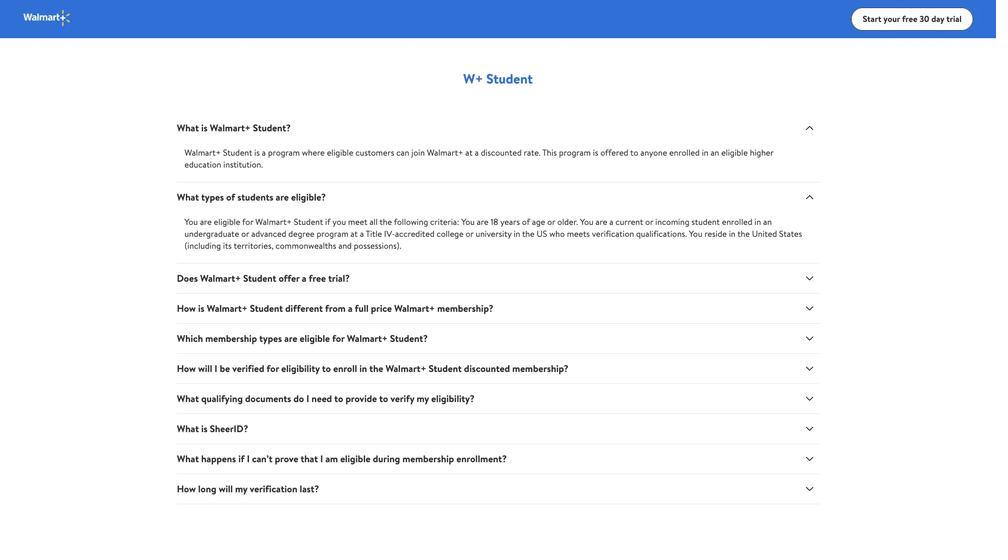 Task type: describe. For each thing, give the bounding box(es) containing it.
what happens if i can't prove that i am eligible during membership enrollment?
[[177, 453, 507, 466]]

student left 'offer'
[[243, 272, 276, 285]]

the left us
[[522, 228, 535, 240]]

is down what is walmart+ student?
[[254, 147, 260, 159]]

prove
[[275, 453, 298, 466]]

eligible inside you are eligible for walmart+ student if you meet all the following criteria: you are 18 years of age or older. you are a current or incoming student enrolled in an undergraduate or advanced degree program at a title iv-accredited college or university in the us who meets verification qualifications. you reside in the united states (including its territories, commonwealths and possessions).
[[214, 216, 240, 228]]

customers
[[356, 147, 394, 159]]

degree
[[288, 228, 315, 240]]

eligible?
[[291, 191, 326, 204]]

w+ image
[[23, 9, 71, 27]]

years
[[500, 216, 520, 228]]

trial?
[[328, 272, 350, 285]]

0 vertical spatial membership?
[[437, 302, 494, 315]]

provide
[[346, 393, 377, 405]]

walmart+ right "does"
[[200, 272, 241, 285]]

the right all
[[380, 216, 392, 228]]

what qualifying documents do i need to provide to verify my eligibility?
[[177, 393, 475, 405]]

college
[[437, 228, 464, 240]]

what types of students are eligible?
[[177, 191, 326, 204]]

following
[[394, 216, 428, 228]]

possessions).
[[354, 240, 401, 252]]

what happens if i can't prove that i am eligible during membership enrollment? image
[[804, 454, 816, 465]]

walmart+ inside you are eligible for walmart+ student if you meet all the following criteria: you are 18 years of age or older. you are a current or incoming student enrolled in an undergraduate or advanced degree program at a title iv-accredited college or university in the us who meets verification qualifications. you reside in the united states (including its territories, commonwealths and possessions).
[[255, 216, 292, 228]]

offer
[[279, 272, 300, 285]]

your
[[884, 13, 900, 25]]

0 horizontal spatial will
[[198, 362, 212, 375]]

join
[[412, 147, 425, 159]]

does walmart+ student offer a free trial? image
[[804, 273, 816, 284]]

offered
[[601, 147, 629, 159]]

current
[[616, 216, 643, 228]]

0 horizontal spatial student?
[[253, 121, 291, 134]]

that
[[301, 453, 318, 466]]

for for eligible
[[332, 332, 345, 345]]

you up (including
[[185, 216, 198, 228]]

meets
[[567, 228, 590, 240]]

0 vertical spatial membership
[[205, 332, 257, 345]]

be
[[220, 362, 230, 375]]

which membership types are eligible for walmart+ student?
[[177, 332, 428, 345]]

i left am
[[320, 453, 323, 466]]

different
[[285, 302, 323, 315]]

i left be
[[215, 362, 217, 375]]

rate.
[[524, 147, 541, 159]]

are left eligible?
[[276, 191, 289, 204]]

to right need
[[334, 393, 343, 405]]

w+ student
[[463, 69, 533, 88]]

all
[[370, 216, 378, 228]]

0 horizontal spatial if
[[238, 453, 245, 466]]

what is sheerid? image
[[804, 424, 816, 435]]

from
[[325, 302, 346, 315]]

eligible down different
[[300, 332, 330, 345]]

1 horizontal spatial membership?
[[512, 362, 569, 375]]

walmart+ right 'price'
[[394, 302, 435, 315]]

or right age
[[547, 216, 555, 228]]

enroll
[[333, 362, 357, 375]]

eligibility?
[[431, 393, 475, 405]]

what for what happens if i can't prove that i am eligible during membership enrollment?
[[177, 453, 199, 466]]

is left offered
[[593, 147, 598, 159]]

an inside you are eligible for walmart+ student if you meet all the following criteria: you are 18 years of age or older. you are a current or incoming student enrolled in an undergraduate or advanced degree program at a title iv-accredited college or university in the us who meets verification qualifications. you reside in the united states (including its territories, commonwealths and possessions).
[[763, 216, 772, 228]]

start
[[863, 13, 882, 25]]

enrolled inside walmart+ student is a program where eligible customers can join walmart+ at a discounted rate. this program is offered to anyone enrolled in an eligible higher education institution.
[[669, 147, 700, 159]]

you right criteria:
[[461, 216, 475, 228]]

1 vertical spatial will
[[219, 483, 233, 496]]

do
[[294, 393, 304, 405]]

for for verified
[[267, 362, 279, 375]]

an inside walmart+ student is a program where eligible customers can join walmart+ at a discounted rate. this program is offered to anyone enrolled in an eligible higher education institution.
[[711, 147, 719, 159]]

walmart+ student is a program where eligible customers can join walmart+ at a discounted rate. this program is offered to anyone enrolled in an eligible higher education institution.
[[185, 147, 774, 171]]

how for how long will my verification last?
[[177, 483, 196, 496]]

older.
[[557, 216, 578, 228]]

walmart+ down what is walmart+ student?
[[185, 147, 221, 159]]

or right college
[[466, 228, 474, 240]]

what is sheerid?
[[177, 423, 248, 436]]

enrollment?
[[457, 453, 507, 466]]

walmart+ down does walmart+ student offer a free trial? in the left of the page
[[207, 302, 248, 315]]

states
[[779, 228, 802, 240]]

1 vertical spatial types
[[259, 332, 282, 345]]

you left reside
[[689, 228, 703, 240]]

can
[[396, 147, 409, 159]]

students
[[237, 191, 273, 204]]

0 vertical spatial types
[[201, 191, 224, 204]]

title
[[366, 228, 382, 240]]

student right "w+"
[[487, 69, 533, 88]]

what qualifying documents do i need to provide to verify my eligibility? image
[[804, 393, 816, 405]]

0 horizontal spatial verification
[[250, 483, 297, 496]]

how long will my verification last?
[[177, 483, 319, 496]]

advanced
[[251, 228, 286, 240]]

eligible right am
[[340, 453, 371, 466]]

start your free 30 day trial
[[863, 13, 962, 25]]

student inside you are eligible for walmart+ student if you meet all the following criteria: you are 18 years of age or older. you are a current or incoming student enrolled in an undergraduate or advanced degree program at a title iv-accredited college or university in the us who meets verification qualifications. you reside in the united states (including its territories, commonwealths and possessions).
[[294, 216, 323, 228]]

18
[[491, 216, 498, 228]]

at inside walmart+ student is a program where eligible customers can join walmart+ at a discounted rate. this program is offered to anyone enrolled in an eligible higher education institution.
[[465, 147, 473, 159]]

eligible left higher at the right
[[721, 147, 748, 159]]

how is walmart+ student different from a full price walmart+ membership? image
[[804, 303, 816, 315]]

reside
[[705, 228, 727, 240]]

you
[[333, 216, 346, 228]]

are up (including
[[200, 216, 212, 228]]

student down does walmart+ student offer a free trial? in the left of the page
[[250, 302, 283, 315]]

where
[[302, 147, 325, 159]]

during
[[373, 453, 400, 466]]

1 horizontal spatial my
[[417, 393, 429, 405]]

which
[[177, 332, 203, 345]]

age
[[532, 216, 545, 228]]

what is walmart+ student? image
[[804, 122, 816, 134]]

discounted for a
[[481, 147, 522, 159]]

last?
[[300, 483, 319, 496]]

anyone
[[641, 147, 667, 159]]

0 horizontal spatial program
[[268, 147, 300, 159]]

to left enroll on the bottom left of page
[[322, 362, 331, 375]]

this
[[543, 147, 557, 159]]

and
[[338, 240, 352, 252]]

how for how will i be verified for eligibility to enroll in the walmart+ student discounted membership?
[[177, 362, 196, 375]]

territories,
[[234, 240, 274, 252]]



Task type: locate. For each thing, give the bounding box(es) containing it.
program right degree
[[317, 228, 349, 240]]

1 vertical spatial enrolled
[[722, 216, 753, 228]]

verification down can't
[[250, 483, 297, 496]]

student? up institution.
[[253, 121, 291, 134]]

student
[[692, 216, 720, 228]]

need
[[312, 393, 332, 405]]

membership right during
[[403, 453, 454, 466]]

for up territories,
[[242, 216, 253, 228]]

or
[[547, 216, 555, 228], [645, 216, 653, 228], [241, 228, 249, 240], [466, 228, 474, 240]]

1 horizontal spatial types
[[259, 332, 282, 345]]

enrolled right anyone
[[669, 147, 700, 159]]

1 horizontal spatial verification
[[592, 228, 634, 240]]

discounted left rate.
[[481, 147, 522, 159]]

walmart+
[[210, 121, 251, 134], [185, 147, 221, 159], [427, 147, 463, 159], [255, 216, 292, 228], [200, 272, 241, 285], [207, 302, 248, 315], [394, 302, 435, 315], [347, 332, 388, 345], [386, 362, 426, 375]]

does walmart+ student offer a free trial?
[[177, 272, 350, 285]]

its
[[223, 240, 232, 252]]

verification
[[592, 228, 634, 240], [250, 483, 297, 496]]

1 horizontal spatial of
[[522, 216, 530, 228]]

0 vertical spatial free
[[902, 13, 918, 25]]

iv-
[[384, 228, 395, 240]]

1 vertical spatial for
[[332, 332, 345, 345]]

which membership types are eligible for walmart+ student? image
[[804, 333, 816, 345]]

what for what qualifying documents do i need to provide to verify my eligibility?
[[177, 393, 199, 405]]

will left be
[[198, 362, 212, 375]]

in
[[702, 147, 709, 159], [755, 216, 761, 228], [514, 228, 520, 240], [729, 228, 736, 240], [359, 362, 367, 375]]

what down education
[[177, 191, 199, 204]]

eligible
[[327, 147, 353, 159], [721, 147, 748, 159], [214, 216, 240, 228], [300, 332, 330, 345], [340, 453, 371, 466]]

0 vertical spatial at
[[465, 147, 473, 159]]

are up eligibility
[[284, 332, 297, 345]]

is left sheerid? in the bottom left of the page
[[201, 423, 208, 436]]

is for what is sheerid?
[[201, 423, 208, 436]]

0 horizontal spatial enrolled
[[669, 147, 700, 159]]

what left happens on the bottom of the page
[[177, 453, 199, 466]]

discounted inside walmart+ student is a program where eligible customers can join walmart+ at a discounted rate. this program is offered to anyone enrolled in an eligible higher education institution.
[[481, 147, 522, 159]]

1 vertical spatial membership
[[403, 453, 454, 466]]

higher
[[750, 147, 774, 159]]

5 what from the top
[[177, 453, 199, 466]]

discounted
[[481, 147, 522, 159], [464, 362, 510, 375]]

free left trial?
[[309, 272, 326, 285]]

membership up be
[[205, 332, 257, 345]]

happens
[[201, 453, 236, 466]]

1 horizontal spatial student?
[[390, 332, 428, 345]]

0 horizontal spatial at
[[351, 228, 358, 240]]

1 horizontal spatial membership
[[403, 453, 454, 466]]

day
[[932, 13, 945, 25]]

documents
[[245, 393, 291, 405]]

enrolled inside you are eligible for walmart+ student if you meet all the following criteria: you are 18 years of age or older. you are a current or incoming student enrolled in an undergraduate or advanced degree program at a title iv-accredited college or university in the us who meets verification qualifications. you reside in the united states (including its territories, commonwealths and possessions).
[[722, 216, 753, 228]]

1 horizontal spatial enrolled
[[722, 216, 753, 228]]

verify
[[391, 393, 414, 405]]

how long will my verification last? image
[[804, 484, 816, 495]]

to
[[630, 147, 639, 159], [322, 362, 331, 375], [334, 393, 343, 405], [379, 393, 388, 405]]

0 horizontal spatial an
[[711, 147, 719, 159]]

walmart+ up institution.
[[210, 121, 251, 134]]

i right do
[[306, 393, 309, 405]]

meet
[[348, 216, 368, 228]]

trial
[[947, 13, 962, 25]]

1 horizontal spatial program
[[317, 228, 349, 240]]

student
[[487, 69, 533, 88], [223, 147, 252, 159], [294, 216, 323, 228], [243, 272, 276, 285], [250, 302, 283, 315], [429, 362, 462, 375]]

criteria:
[[430, 216, 459, 228]]

2 horizontal spatial for
[[332, 332, 345, 345]]

what up education
[[177, 121, 199, 134]]

eligibility
[[281, 362, 320, 375]]

eligible up its
[[214, 216, 240, 228]]

1 vertical spatial discounted
[[464, 362, 510, 375]]

30
[[920, 13, 930, 25]]

1 what from the top
[[177, 121, 199, 134]]

how will i be verified for eligibility to enroll in the walmart+ student discounted membership? image
[[804, 363, 816, 375]]

1 vertical spatial of
[[522, 216, 530, 228]]

2 what from the top
[[177, 191, 199, 204]]

what left sheerid? in the bottom left of the page
[[177, 423, 199, 436]]

w+
[[463, 69, 483, 88]]

0 horizontal spatial membership?
[[437, 302, 494, 315]]

are right meets
[[596, 216, 608, 228]]

i
[[215, 362, 217, 375], [306, 393, 309, 405], [247, 453, 250, 466], [320, 453, 323, 466]]

is for how is walmart+ student different from a full price walmart+ membership?
[[198, 302, 205, 315]]

1 vertical spatial membership?
[[512, 362, 569, 375]]

program inside you are eligible for walmart+ student if you meet all the following criteria: you are 18 years of age or older. you are a current or incoming student enrolled in an undergraduate or advanced degree program at a title iv-accredited college or university in the us who meets verification qualifications. you reside in the united states (including its territories, commonwealths and possessions).
[[317, 228, 349, 240]]

is up education
[[201, 121, 208, 134]]

qualifying
[[201, 393, 243, 405]]

for down from
[[332, 332, 345, 345]]

us
[[537, 228, 547, 240]]

of left students
[[226, 191, 235, 204]]

to left anyone
[[630, 147, 639, 159]]

in inside walmart+ student is a program where eligible customers can join walmart+ at a discounted rate. this program is offered to anyone enrolled in an eligible higher education institution.
[[702, 147, 709, 159]]

education
[[185, 159, 221, 171]]

of inside you are eligible for walmart+ student if you meet all the following criteria: you are 18 years of age or older. you are a current or incoming student enrolled in an undergraduate or advanced degree program at a title iv-accredited college or university in the us who meets verification qualifications. you reside in the united states (including its territories, commonwealths and possessions).
[[522, 216, 530, 228]]

1 vertical spatial at
[[351, 228, 358, 240]]

1 how from the top
[[177, 302, 196, 315]]

institution.
[[223, 159, 263, 171]]

sheerid?
[[210, 423, 248, 436]]

what for what is sheerid?
[[177, 423, 199, 436]]

0 vertical spatial my
[[417, 393, 429, 405]]

an left states
[[763, 216, 772, 228]]

to left verify
[[379, 393, 388, 405]]

1 vertical spatial my
[[235, 483, 248, 496]]

how will i be verified for eligibility to enroll in the walmart+ student discounted membership?
[[177, 362, 569, 375]]

are
[[276, 191, 289, 204], [200, 216, 212, 228], [477, 216, 489, 228], [596, 216, 608, 228], [284, 332, 297, 345]]

if
[[325, 216, 330, 228], [238, 453, 245, 466]]

walmart+ down students
[[255, 216, 292, 228]]

full
[[355, 302, 369, 315]]

0 vertical spatial if
[[325, 216, 330, 228]]

student down what is walmart+ student?
[[223, 147, 252, 159]]

verified
[[232, 362, 264, 375]]

you are eligible for walmart+ student if you meet all the following criteria: you are 18 years of age or older. you are a current or incoming student enrolled in an undergraduate or advanced degree program at a title iv-accredited college or university in the us who meets verification qualifications. you reside in the united states (including its territories, commonwealths and possessions).
[[185, 216, 802, 252]]

are left 18
[[477, 216, 489, 228]]

1 vertical spatial verification
[[250, 483, 297, 496]]

2 how from the top
[[177, 362, 196, 375]]

for
[[242, 216, 253, 228], [332, 332, 345, 345], [267, 362, 279, 375]]

verification right meets
[[592, 228, 634, 240]]

enrolled right student
[[722, 216, 753, 228]]

will right long
[[219, 483, 233, 496]]

can't
[[252, 453, 273, 466]]

an left higher at the right
[[711, 147, 719, 159]]

walmart+ right join
[[427, 147, 463, 159]]

free
[[902, 13, 918, 25], [309, 272, 326, 285]]

2 vertical spatial how
[[177, 483, 196, 496]]

a
[[262, 147, 266, 159], [475, 147, 479, 159], [610, 216, 614, 228], [360, 228, 364, 240], [302, 272, 307, 285], [348, 302, 353, 315]]

3 how from the top
[[177, 483, 196, 496]]

0 horizontal spatial types
[[201, 191, 224, 204]]

what is walmart+ student?
[[177, 121, 291, 134]]

is for what is walmart+ student?
[[201, 121, 208, 134]]

0 vertical spatial will
[[198, 362, 212, 375]]

qualifications.
[[636, 228, 687, 240]]

0 vertical spatial enrolled
[[669, 147, 700, 159]]

0 vertical spatial for
[[242, 216, 253, 228]]

will
[[198, 362, 212, 375], [219, 483, 233, 496]]

what for what types of students are eligible?
[[177, 191, 199, 204]]

verification inside you are eligible for walmart+ student if you meet all the following criteria: you are 18 years of age or older. you are a current or incoming student enrolled in an undergraduate or advanced degree program at a title iv-accredited college or university in the us who meets verification qualifications. you reside in the united states (including its territories, commonwealths and possessions).
[[592, 228, 634, 240]]

what types of students are eligible? image
[[804, 192, 816, 203]]

you right "older."
[[580, 216, 594, 228]]

0 horizontal spatial membership
[[205, 332, 257, 345]]

how left long
[[177, 483, 196, 496]]

student up eligibility?
[[429, 362, 462, 375]]

0 horizontal spatial my
[[235, 483, 248, 496]]

program
[[268, 147, 300, 159], [559, 147, 591, 159], [317, 228, 349, 240]]

my
[[417, 393, 429, 405], [235, 483, 248, 496]]

types up 'verified'
[[259, 332, 282, 345]]

my right long
[[235, 483, 248, 496]]

how
[[177, 302, 196, 315], [177, 362, 196, 375], [177, 483, 196, 496]]

1 horizontal spatial free
[[902, 13, 918, 25]]

types down education
[[201, 191, 224, 204]]

1 vertical spatial free
[[309, 272, 326, 285]]

long
[[198, 483, 217, 496]]

what left qualifying
[[177, 393, 199, 405]]

i left can't
[[247, 453, 250, 466]]

price
[[371, 302, 392, 315]]

accredited
[[395, 228, 435, 240]]

0 horizontal spatial free
[[309, 272, 326, 285]]

0 horizontal spatial of
[[226, 191, 235, 204]]

of
[[226, 191, 235, 204], [522, 216, 530, 228]]

0 vertical spatial student?
[[253, 121, 291, 134]]

or right current
[[645, 216, 653, 228]]

for inside you are eligible for walmart+ student if you meet all the following criteria: you are 18 years of age or older. you are a current or incoming student enrolled in an undergraduate or advanced degree program at a title iv-accredited college or university in the us who meets verification qualifications. you reside in the united states (including its territories, commonwealths and possessions).
[[242, 216, 253, 228]]

free left 30
[[902, 13, 918, 25]]

of left age
[[522, 216, 530, 228]]

1 horizontal spatial for
[[267, 362, 279, 375]]

united
[[752, 228, 777, 240]]

2 vertical spatial for
[[267, 362, 279, 375]]

who
[[550, 228, 565, 240]]

program right this
[[559, 147, 591, 159]]

my right verify
[[417, 393, 429, 405]]

how down "does"
[[177, 302, 196, 315]]

commonwealths
[[276, 240, 336, 252]]

1 vertical spatial student?
[[390, 332, 428, 345]]

if inside you are eligible for walmart+ student if you meet all the following criteria: you are 18 years of age or older. you are a current or incoming student enrolled in an undergraduate or advanced degree program at a title iv-accredited college or university in the us who meets verification qualifications. you reside in the united states (including its territories, commonwealths and possessions).
[[325, 216, 330, 228]]

student inside walmart+ student is a program where eligible customers can join walmart+ at a discounted rate. this program is offered to anyone enrolled in an eligible higher education institution.
[[223, 147, 252, 159]]

or right its
[[241, 228, 249, 240]]

1 horizontal spatial at
[[465, 147, 473, 159]]

start your free 30 day trial button
[[851, 8, 973, 31]]

discounted for student
[[464, 362, 510, 375]]

for right 'verified'
[[267, 362, 279, 375]]

2 horizontal spatial program
[[559, 147, 591, 159]]

walmart+ up verify
[[386, 362, 426, 375]]

at inside you are eligible for walmart+ student if you meet all the following criteria: you are 18 years of age or older. you are a current or incoming student enrolled in an undergraduate or advanced degree program at a title iv-accredited college or university in the us who meets verification qualifications. you reside in the united states (including its territories, commonwealths and possessions).
[[351, 228, 358, 240]]

0 vertical spatial of
[[226, 191, 235, 204]]

0 vertical spatial how
[[177, 302, 196, 315]]

discounted up eligibility?
[[464, 362, 510, 375]]

to inside walmart+ student is a program where eligible customers can join walmart+ at a discounted rate. this program is offered to anyone enrolled in an eligible higher education institution.
[[630, 147, 639, 159]]

is
[[201, 121, 208, 134], [254, 147, 260, 159], [593, 147, 598, 159], [198, 302, 205, 315], [201, 423, 208, 436]]

1 horizontal spatial will
[[219, 483, 233, 496]]

undergraduate
[[185, 228, 239, 240]]

am
[[326, 453, 338, 466]]

what for what is walmart+ student?
[[177, 121, 199, 134]]

1 vertical spatial if
[[238, 453, 245, 466]]

0 vertical spatial an
[[711, 147, 719, 159]]

does
[[177, 272, 198, 285]]

1 horizontal spatial an
[[763, 216, 772, 228]]

student up commonwealths
[[294, 216, 323, 228]]

enrolled
[[669, 147, 700, 159], [722, 216, 753, 228]]

an
[[711, 147, 719, 159], [763, 216, 772, 228]]

incoming
[[655, 216, 690, 228]]

if left can't
[[238, 453, 245, 466]]

walmart+ up how will i be verified for eligibility to enroll in the walmart+ student discounted membership?
[[347, 332, 388, 345]]

how is walmart+ student different from a full price walmart+ membership?
[[177, 302, 494, 315]]

the right enroll on the bottom left of page
[[369, 362, 383, 375]]

the left united
[[738, 228, 750, 240]]

how down which
[[177, 362, 196, 375]]

(including
[[185, 240, 221, 252]]

membership
[[205, 332, 257, 345], [403, 453, 454, 466]]

student? down 'price'
[[390, 332, 428, 345]]

1 horizontal spatial if
[[325, 216, 330, 228]]

4 what from the top
[[177, 423, 199, 436]]

free inside button
[[902, 13, 918, 25]]

0 vertical spatial discounted
[[481, 147, 522, 159]]

eligible right where
[[327, 147, 353, 159]]

0 horizontal spatial for
[[242, 216, 253, 228]]

how for how is walmart+ student different from a full price walmart+ membership?
[[177, 302, 196, 315]]

membership?
[[437, 302, 494, 315], [512, 362, 569, 375]]

types
[[201, 191, 224, 204], [259, 332, 282, 345]]

program left where
[[268, 147, 300, 159]]

1 vertical spatial an
[[763, 216, 772, 228]]

is up which
[[198, 302, 205, 315]]

3 what from the top
[[177, 393, 199, 405]]

if left you
[[325, 216, 330, 228]]

0 vertical spatial verification
[[592, 228, 634, 240]]

1 vertical spatial how
[[177, 362, 196, 375]]

university
[[476, 228, 512, 240]]



Task type: vqa. For each thing, say whether or not it's contained in the screenshot.
price
yes



